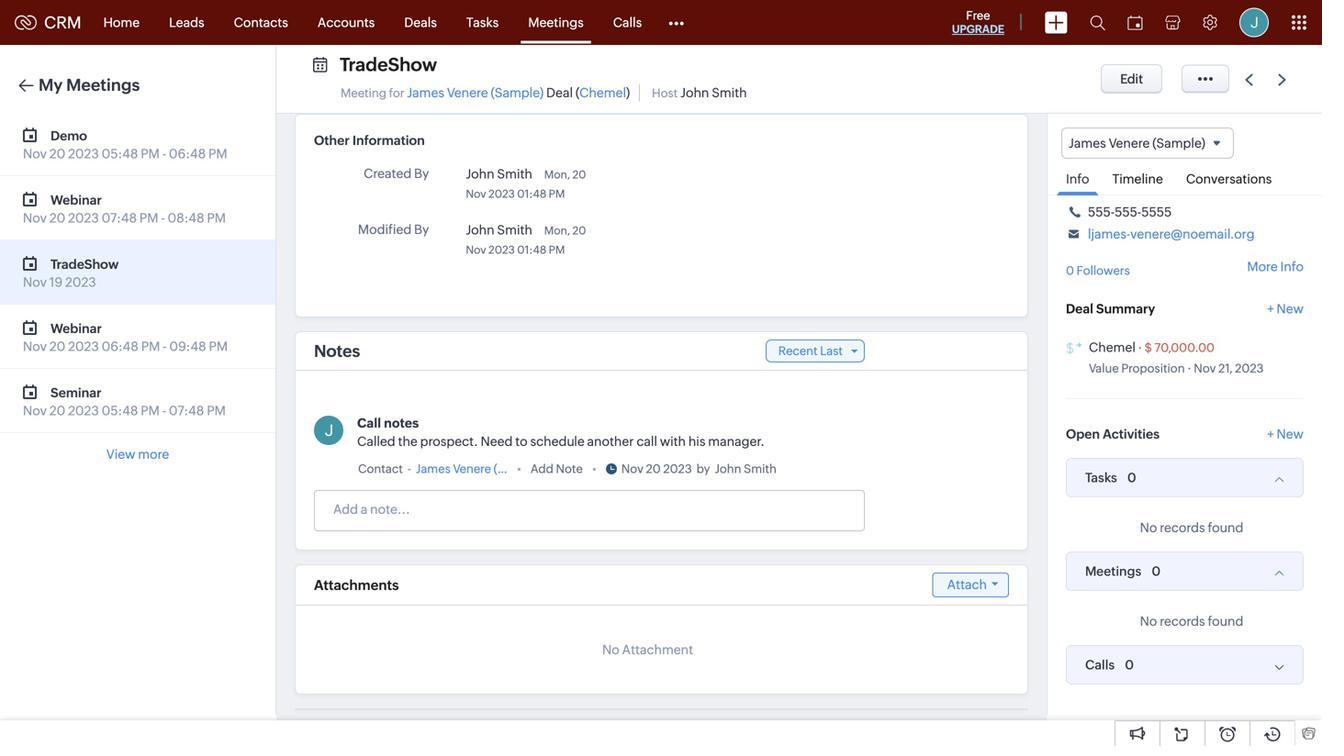 Task type: describe. For each thing, give the bounding box(es) containing it.
nov inside demo nov 20 2023 05:48 pm - 06:48 pm
[[23, 147, 47, 161]]

calendar image
[[1128, 15, 1144, 30]]

john smith for created by
[[466, 167, 533, 181]]

add note link
[[531, 460, 583, 479]]

more
[[138, 447, 169, 462]]

called
[[357, 435, 396, 449]]

+ inside + new link
[[1268, 302, 1275, 317]]

no for tasks
[[1141, 521, 1158, 536]]

for
[[389, 86, 405, 100]]

found for tasks
[[1209, 521, 1244, 536]]

• add note •
[[517, 463, 597, 476]]

by for created by
[[414, 166, 429, 181]]

home
[[103, 15, 140, 30]]

19
[[49, 275, 63, 290]]

0 followers
[[1067, 264, 1131, 278]]

free upgrade
[[953, 9, 1005, 35]]

Other Modules field
[[657, 8, 697, 37]]

note
[[556, 463, 583, 476]]

prospect.
[[420, 435, 478, 449]]

james for contact - james venere (sample)
[[416, 463, 451, 476]]

01:48 for created by
[[517, 188, 547, 200]]

the
[[398, 435, 418, 449]]

no attachment
[[603, 643, 694, 658]]

06:48 inside demo nov 20 2023 05:48 pm - 06:48 pm
[[169, 147, 206, 161]]

crm link
[[15, 13, 81, 32]]

webinar for 07:48
[[51, 193, 102, 208]]

nov inside webinar nov 20 2023 07:48 pm - 08:48 pm
[[23, 211, 47, 226]]

(
[[576, 85, 580, 100]]

another
[[588, 435, 634, 449]]

0 vertical spatial chemel
[[580, 85, 627, 100]]

venere for meeting for james venere (sample) deal ( chemel )
[[447, 85, 488, 100]]

call
[[357, 416, 381, 431]]

modified by
[[358, 222, 429, 237]]

activities
[[1103, 427, 1160, 442]]

21,
[[1219, 362, 1233, 376]]

01:48 for modified by
[[517, 244, 547, 256]]

2023 inside demo nov 20 2023 05:48 pm - 06:48 pm
[[68, 147, 99, 161]]

need
[[481, 435, 513, 449]]

recent last
[[779, 345, 843, 358]]

webinar nov 20 2023 07:48 pm - 08:48 pm
[[23, 193, 226, 226]]

venere@noemail.org
[[1131, 227, 1256, 242]]

seminar nov 20 2023 05:48 pm - 07:48 pm
[[23, 386, 226, 418]]

schedule
[[531, 435, 585, 449]]

no for meetings
[[1141, 615, 1158, 629]]

tasks inside tasks link
[[467, 15, 499, 30]]

meeting
[[341, 86, 387, 100]]

1 new from the top
[[1277, 302, 1305, 317]]

07:48 inside seminar nov 20 2023 05:48 pm - 07:48 pm
[[169, 404, 204, 418]]

attach link
[[933, 573, 1010, 598]]

value
[[1090, 362, 1120, 376]]

chemel inside chemel · $ 70,000.00 value proposition · nov 21, 2023
[[1090, 341, 1136, 355]]

ljames-
[[1089, 227, 1131, 242]]

notes
[[314, 342, 360, 361]]

created
[[364, 166, 412, 181]]

demo
[[51, 129, 87, 143]]

with
[[660, 435, 686, 449]]

0 vertical spatial info
[[1067, 172, 1090, 187]]

06:48 inside webinar nov 20 2023 06:48 pm - 09:48 pm
[[102, 339, 139, 354]]

james inside field
[[1069, 136, 1107, 151]]

leads link
[[154, 0, 219, 45]]

- for 08:48
[[161, 211, 165, 226]]

timeline link
[[1104, 159, 1173, 195]]

leads
[[169, 15, 205, 30]]

ljames-venere@noemail.org
[[1089, 227, 1256, 242]]

to
[[516, 435, 528, 449]]

- for 06:48
[[162, 147, 166, 161]]

1 vertical spatial deal
[[1067, 302, 1094, 317]]

James Venere (Sample) field
[[1062, 128, 1235, 159]]

nov inside chemel · $ 70,000.00 value proposition · nov 21, 2023
[[1195, 362, 1217, 376]]

john right host
[[681, 85, 710, 100]]

john right "modified by"
[[466, 223, 495, 237]]

demo nov 20 2023 05:48 pm - 06:48 pm
[[23, 129, 228, 161]]

info link
[[1057, 159, 1099, 196]]

host john smith
[[652, 85, 747, 100]]

0 for calls
[[1126, 658, 1135, 673]]

logo image
[[15, 15, 37, 30]]

james venere (sample)
[[1069, 136, 1206, 151]]

tradeshow nov 19 2023
[[23, 257, 119, 290]]

accounts link
[[303, 0, 390, 45]]

0 vertical spatial deal
[[547, 85, 573, 100]]

ljames-venere@noemail.org link
[[1089, 227, 1256, 242]]

found for meetings
[[1209, 615, 1244, 629]]

- for 07:48
[[162, 404, 166, 418]]

05:48 for seminar
[[102, 404, 138, 418]]

upgrade
[[953, 23, 1005, 35]]

call notes called the prospect. need to schedule another call with his manager.
[[357, 416, 765, 449]]

notes
[[384, 416, 419, 431]]

20 inside webinar nov 20 2023 07:48 pm - 08:48 pm
[[49, 211, 65, 226]]

open
[[1067, 427, 1101, 442]]

2023 inside webinar nov 20 2023 06:48 pm - 09:48 pm
[[68, 339, 99, 354]]

information
[[353, 133, 425, 148]]

1 555-555-5555 from the top
[[1089, 183, 1172, 198]]

profile element
[[1229, 0, 1281, 45]]

create menu element
[[1034, 0, 1079, 45]]

open activities
[[1067, 427, 1160, 442]]

nov 20 2023
[[622, 463, 692, 476]]

add
[[531, 463, 554, 476]]

calls link
[[599, 0, 657, 45]]

host
[[652, 86, 678, 100]]

view
[[106, 447, 135, 462]]

attachment
[[622, 643, 694, 658]]

records for meetings
[[1161, 615, 1206, 629]]

- for 09:48
[[163, 339, 167, 354]]

free
[[967, 9, 991, 23]]

more info
[[1248, 259, 1305, 274]]

followers
[[1077, 264, 1131, 278]]

2023 inside chemel · $ 70,000.00 value proposition · nov 21, 2023
[[1236, 362, 1265, 376]]

(sample) for contact - james venere (sample)
[[494, 463, 543, 476]]

webinar for 06:48
[[51, 322, 102, 336]]

other
[[314, 133, 350, 148]]

1 vertical spatial tasks
[[1086, 471, 1118, 486]]

chemel · $ 70,000.00 value proposition · nov 21, 2023
[[1090, 341, 1265, 376]]

09:48
[[169, 339, 206, 354]]

accounts
[[318, 15, 375, 30]]

created by
[[364, 166, 429, 181]]

2023 inside webinar nov 20 2023 07:48 pm - 08:48 pm
[[68, 211, 99, 226]]

$
[[1145, 341, 1153, 355]]

1 horizontal spatial chemel link
[[1090, 341, 1136, 355]]



Task type: locate. For each thing, give the bounding box(es) containing it.
venere for contact - james venere (sample)
[[453, 463, 491, 476]]

1 vertical spatial 06:48
[[102, 339, 139, 354]]

0 vertical spatial webinar
[[51, 193, 102, 208]]

1 + new from the top
[[1268, 302, 1305, 317]]

07:48 up more
[[169, 404, 204, 418]]

05:48
[[102, 147, 138, 161], [102, 404, 138, 418]]

2 5555 from the top
[[1142, 205, 1172, 220]]

2 horizontal spatial meetings
[[1086, 565, 1142, 579]]

0 vertical spatial tasks
[[467, 15, 499, 30]]

conversations link
[[1178, 159, 1282, 195]]

by right created
[[414, 166, 429, 181]]

0 vertical spatial mon,
[[545, 169, 571, 181]]

1 vertical spatial 5555
[[1142, 205, 1172, 220]]

meetings link
[[514, 0, 599, 45]]

1 horizontal spatial calls
[[1086, 658, 1115, 673]]

2 555-555-5555 from the top
[[1089, 205, 1172, 220]]

records
[[1161, 521, 1206, 536], [1161, 615, 1206, 629]]

555-555-5555 down james venere (sample)
[[1089, 183, 1172, 198]]

0 for tasks
[[1128, 471, 1137, 486]]

0 horizontal spatial 07:48
[[102, 211, 137, 226]]

by for modified by
[[414, 222, 429, 237]]

no records found for tasks
[[1141, 521, 1244, 536]]

0 horizontal spatial 06:48
[[102, 339, 139, 354]]

1 john smith from the top
[[466, 167, 533, 181]]

profile image
[[1240, 8, 1270, 37]]

info left timeline
[[1067, 172, 1090, 187]]

0 vertical spatial no records found
[[1141, 521, 1244, 536]]

1 vertical spatial 01:48
[[517, 244, 547, 256]]

mon, for created by
[[545, 169, 571, 181]]

· down 70,000.00
[[1188, 362, 1192, 376]]

1 vertical spatial ·
[[1188, 362, 1192, 376]]

2 john smith from the top
[[466, 223, 533, 237]]

chemel
[[580, 85, 627, 100], [1090, 341, 1136, 355]]

05:48 inside demo nov 20 2023 05:48 pm - 06:48 pm
[[102, 147, 138, 161]]

proposition
[[1122, 362, 1186, 376]]

other information
[[314, 133, 425, 148]]

1 mon, 20 nov 2023 01:48 pm from the top
[[466, 169, 586, 200]]

0 horizontal spatial ·
[[1139, 341, 1143, 355]]

(sample) up timeline link
[[1153, 136, 1206, 151]]

no records found for meetings
[[1141, 615, 1244, 629]]

tradeshow up 19 at left top
[[51, 257, 119, 272]]

deals link
[[390, 0, 452, 45]]

0 vertical spatial +
[[1268, 302, 1275, 317]]

1 vertical spatial mon, 20 nov 2023 01:48 pm
[[466, 225, 586, 256]]

create menu image
[[1045, 11, 1068, 34]]

1 horizontal spatial deal
[[1067, 302, 1094, 317]]

08:48
[[168, 211, 204, 226]]

1 vertical spatial meetings
[[66, 76, 140, 95]]

1 • from the left
[[517, 463, 522, 476]]

0 horizontal spatial deal
[[547, 85, 573, 100]]

venere inside field
[[1109, 136, 1151, 151]]

1 vertical spatial new
[[1277, 427, 1305, 442]]

2 01:48 from the top
[[517, 244, 547, 256]]

05:48 for demo
[[102, 147, 138, 161]]

webinar inside webinar nov 20 2023 06:48 pm - 09:48 pm
[[51, 322, 102, 336]]

contacts
[[234, 15, 288, 30]]

- inside demo nov 20 2023 05:48 pm - 06:48 pm
[[162, 147, 166, 161]]

attach
[[948, 578, 988, 593]]

tradeshow for tradeshow
[[340, 54, 437, 75]]

attachments
[[314, 578, 399, 594]]

2 vertical spatial venere
[[453, 463, 491, 476]]

2 • from the left
[[592, 463, 597, 476]]

info right more
[[1281, 259, 1305, 274]]

None button
[[1102, 64, 1163, 94]]

2 + new from the top
[[1268, 427, 1305, 442]]

0 horizontal spatial tradeshow
[[51, 257, 119, 272]]

0 horizontal spatial chemel link
[[580, 85, 627, 100]]

06:48 up seminar nov 20 2023 05:48 pm - 07:48 pm
[[102, 339, 139, 354]]

webinar down demo
[[51, 193, 102, 208]]

• right note
[[592, 463, 597, 476]]

06:48 up 08:48 on the left top
[[169, 147, 206, 161]]

calls
[[613, 15, 642, 30], [1086, 658, 1115, 673]]

1 vertical spatial +
[[1268, 427, 1275, 442]]

0 horizontal spatial •
[[517, 463, 522, 476]]

1 vertical spatial calls
[[1086, 658, 1115, 673]]

1 horizontal spatial 07:48
[[169, 404, 204, 418]]

james venere (sample) link down 'need'
[[416, 460, 543, 479]]

venere up timeline link
[[1109, 136, 1151, 151]]

chemel link
[[580, 85, 627, 100], [1090, 341, 1136, 355]]

by right modified
[[414, 222, 429, 237]]

tradeshow
[[340, 54, 437, 75], [51, 257, 119, 272]]

modified
[[358, 222, 412, 237]]

1 vertical spatial records
[[1161, 615, 1206, 629]]

chemel link up value
[[1090, 341, 1136, 355]]

home link
[[89, 0, 154, 45]]

webinar nov 20 2023 06:48 pm - 09:48 pm
[[23, 322, 228, 354]]

- up webinar nov 20 2023 07:48 pm - 08:48 pm
[[162, 147, 166, 161]]

new
[[1277, 302, 1305, 317], [1277, 427, 1305, 442]]

2 vertical spatial james
[[416, 463, 451, 476]]

1 vertical spatial chemel link
[[1090, 341, 1136, 355]]

previous record image
[[1246, 74, 1254, 86]]

deals
[[405, 15, 437, 30]]

• left add
[[517, 463, 522, 476]]

nov
[[23, 147, 47, 161], [466, 188, 487, 200], [23, 211, 47, 226], [466, 244, 487, 256], [23, 275, 47, 290], [23, 339, 47, 354], [1195, 362, 1217, 376], [23, 404, 47, 418], [622, 463, 644, 476]]

info
[[1067, 172, 1090, 187], [1281, 259, 1305, 274]]

- inside webinar nov 20 2023 07:48 pm - 08:48 pm
[[161, 211, 165, 226]]

1 vertical spatial mon,
[[545, 225, 571, 237]]

james right for
[[407, 85, 445, 100]]

found
[[1209, 521, 1244, 536], [1209, 615, 1244, 629]]

webinar down 19 at left top
[[51, 322, 102, 336]]

0 vertical spatial 555-555-5555
[[1089, 183, 1172, 198]]

0 vertical spatial mon, 20 nov 2023 01:48 pm
[[466, 169, 586, 200]]

0 horizontal spatial meetings
[[66, 76, 140, 95]]

1 no records found from the top
[[1141, 521, 1244, 536]]

20 inside webinar nov 20 2023 06:48 pm - 09:48 pm
[[49, 339, 65, 354]]

chemel up value
[[1090, 341, 1136, 355]]

john right by
[[715, 463, 742, 476]]

0 vertical spatial by
[[414, 166, 429, 181]]

nov inside webinar nov 20 2023 06:48 pm - 09:48 pm
[[23, 339, 47, 354]]

tasks down open activities
[[1086, 471, 1118, 486]]

recent
[[779, 345, 818, 358]]

0 vertical spatial found
[[1209, 521, 1244, 536]]

1 found from the top
[[1209, 521, 1244, 536]]

0 horizontal spatial info
[[1067, 172, 1090, 187]]

-
[[162, 147, 166, 161], [161, 211, 165, 226], [163, 339, 167, 354], [162, 404, 166, 418], [408, 463, 411, 476]]

0 vertical spatial + new
[[1268, 302, 1305, 317]]

0 vertical spatial 07:48
[[102, 211, 137, 226]]

call
[[637, 435, 658, 449]]

conversations
[[1187, 172, 1273, 187]]

1 by from the top
[[414, 166, 429, 181]]

meeting for james venere (sample) deal ( chemel )
[[341, 85, 630, 100]]

1 vertical spatial info
[[1281, 259, 1305, 274]]

0 vertical spatial no
[[1141, 521, 1158, 536]]

john down meeting for james venere (sample) deal ( chemel )
[[466, 167, 495, 181]]

james
[[407, 85, 445, 100], [1069, 136, 1107, 151], [416, 463, 451, 476]]

2023 inside the tradeshow nov 19 2023
[[65, 275, 96, 290]]

1 mon, from the top
[[545, 169, 571, 181]]

+
[[1268, 302, 1275, 317], [1268, 427, 1275, 442]]

1 horizontal spatial info
[[1281, 259, 1305, 274]]

1 horizontal spatial •
[[592, 463, 597, 476]]

20 inside seminar nov 20 2023 05:48 pm - 07:48 pm
[[49, 404, 65, 418]]

tradeshow for tradeshow nov 19 2023
[[51, 257, 119, 272]]

0 for meetings
[[1152, 565, 1161, 579]]

chemel left host
[[580, 85, 627, 100]]

- inside seminar nov 20 2023 05:48 pm - 07:48 pm
[[162, 404, 166, 418]]

my meetings
[[39, 76, 140, 95]]

- inside webinar nov 20 2023 06:48 pm - 09:48 pm
[[163, 339, 167, 354]]

2 records from the top
[[1161, 615, 1206, 629]]

1 horizontal spatial ·
[[1188, 362, 1192, 376]]

1 vertical spatial tradeshow
[[51, 257, 119, 272]]

meetings
[[529, 15, 584, 30], [66, 76, 140, 95], [1086, 565, 1142, 579]]

john smith for modified by
[[466, 223, 533, 237]]

0 vertical spatial 01:48
[[517, 188, 547, 200]]

07:48 left 08:48 on the left top
[[102, 211, 137, 226]]

2 vertical spatial no
[[603, 643, 620, 658]]

1 horizontal spatial 06:48
[[169, 147, 206, 161]]

1 05:48 from the top
[[102, 147, 138, 161]]

0 vertical spatial venere
[[447, 85, 488, 100]]

webinar inside webinar nov 20 2023 07:48 pm - 08:48 pm
[[51, 193, 102, 208]]

2 vertical spatial meetings
[[1086, 565, 1142, 579]]

1 vertical spatial 05:48
[[102, 404, 138, 418]]

venere right for
[[447, 85, 488, 100]]

1 vertical spatial webinar
[[51, 322, 102, 336]]

0 horizontal spatial chemel
[[580, 85, 627, 100]]

mon, for modified by
[[545, 225, 571, 237]]

2 05:48 from the top
[[102, 404, 138, 418]]

2 no records found from the top
[[1141, 615, 1244, 629]]

crm
[[44, 13, 81, 32]]

1 vertical spatial james
[[1069, 136, 1107, 151]]

1 vertical spatial 07:48
[[169, 404, 204, 418]]

james down prospect.
[[416, 463, 451, 476]]

06:48
[[169, 147, 206, 161], [102, 339, 139, 354]]

nov inside seminar nov 20 2023 05:48 pm - 07:48 pm
[[23, 404, 47, 418]]

1 01:48 from the top
[[517, 188, 547, 200]]

2 webinar from the top
[[51, 322, 102, 336]]

0 vertical spatial records
[[1161, 521, 1206, 536]]

- up more
[[162, 404, 166, 418]]

2 vertical spatial (sample)
[[494, 463, 543, 476]]

1 5555 from the top
[[1142, 183, 1172, 198]]

0 vertical spatial tradeshow
[[340, 54, 437, 75]]

by
[[414, 166, 429, 181], [414, 222, 429, 237]]

+ new link
[[1268, 302, 1305, 326]]

1 vertical spatial + new
[[1268, 427, 1305, 442]]

tradeshow inside the tradeshow nov 19 2023
[[51, 257, 119, 272]]

timeline
[[1113, 172, 1164, 187]]

(sample)
[[491, 85, 544, 100], [1153, 136, 1206, 151], [494, 463, 543, 476]]

nov inside the tradeshow nov 19 2023
[[23, 275, 47, 290]]

1 vertical spatial (sample)
[[1153, 136, 1206, 151]]

05:48 up view
[[102, 404, 138, 418]]

james up info link
[[1069, 136, 1107, 151]]

2 new from the top
[[1277, 427, 1305, 442]]

· left $
[[1139, 341, 1143, 355]]

tradeshow up for
[[340, 54, 437, 75]]

james venere (sample) link down tasks link
[[407, 85, 544, 100]]

1 webinar from the top
[[51, 193, 102, 208]]

1 vertical spatial by
[[414, 222, 429, 237]]

contact
[[358, 463, 403, 476]]

1 vertical spatial found
[[1209, 615, 1244, 629]]

20 inside demo nov 20 2023 05:48 pm - 06:48 pm
[[49, 147, 65, 161]]

2 + from the top
[[1268, 427, 1275, 442]]

1 horizontal spatial tasks
[[1086, 471, 1118, 486]]

my
[[39, 76, 63, 95]]

0 horizontal spatial calls
[[613, 15, 642, 30]]

·
[[1139, 341, 1143, 355], [1188, 362, 1192, 376]]

1 vertical spatial 555-555-5555
[[1089, 205, 1172, 220]]

20
[[49, 147, 65, 161], [573, 169, 586, 181], [49, 211, 65, 226], [573, 225, 586, 237], [49, 339, 65, 354], [49, 404, 65, 418], [646, 463, 661, 476]]

1 vertical spatial venere
[[1109, 136, 1151, 151]]

1 vertical spatial john smith
[[466, 223, 533, 237]]

0 vertical spatial new
[[1277, 302, 1305, 317]]

john
[[681, 85, 710, 100], [466, 167, 495, 181], [466, 223, 495, 237], [715, 463, 742, 476]]

last
[[821, 345, 843, 358]]

pm
[[141, 147, 160, 161], [209, 147, 228, 161], [549, 188, 565, 200], [140, 211, 158, 226], [207, 211, 226, 226], [549, 244, 565, 256], [141, 339, 160, 354], [209, 339, 228, 354], [141, 404, 160, 418], [207, 404, 226, 418]]

0 vertical spatial ·
[[1139, 341, 1143, 355]]

05:48 up webinar nov 20 2023 07:48 pm - 08:48 pm
[[102, 147, 138, 161]]

0 vertical spatial 06:48
[[169, 147, 206, 161]]

contact - james venere (sample)
[[358, 463, 543, 476]]

555-555-5555 up ljames-
[[1089, 205, 1172, 220]]

search element
[[1079, 0, 1117, 45]]

mon, 20 nov 2023 01:48 pm for modified by
[[466, 225, 586, 256]]

0 vertical spatial 5555
[[1142, 183, 1172, 198]]

- left 09:48
[[163, 339, 167, 354]]

5555 up the ljames-venere@noemail.org "link"
[[1142, 205, 1172, 220]]

5555
[[1142, 183, 1172, 198], [1142, 205, 1172, 220]]

2023 inside seminar nov 20 2023 05:48 pm - 07:48 pm
[[68, 404, 99, 418]]

5555 up ljames-venere@noemail.org
[[1142, 183, 1172, 198]]

deal summary
[[1067, 302, 1156, 317]]

more info link
[[1248, 259, 1305, 274]]

venere down prospect.
[[453, 463, 491, 476]]

by
[[697, 463, 711, 476]]

1 horizontal spatial chemel
[[1090, 341, 1136, 355]]

0 vertical spatial james
[[407, 85, 445, 100]]

tasks right deals link
[[467, 15, 499, 30]]

0 vertical spatial john smith
[[466, 167, 533, 181]]

manager.
[[709, 435, 765, 449]]

tasks
[[467, 15, 499, 30], [1086, 471, 1118, 486]]

1 vertical spatial chemel
[[1090, 341, 1136, 355]]

0 vertical spatial (sample)
[[491, 85, 544, 100]]

- down the the
[[408, 463, 411, 476]]

mon, 20 nov 2023 01:48 pm for created by
[[466, 169, 586, 200]]

07:48 inside webinar nov 20 2023 07:48 pm - 08:48 pm
[[102, 211, 137, 226]]

deal
[[547, 85, 573, 100], [1067, 302, 1094, 317]]

webinar
[[51, 193, 102, 208], [51, 322, 102, 336]]

)
[[627, 85, 630, 100]]

more
[[1248, 259, 1279, 274]]

1 vertical spatial no records found
[[1141, 615, 1244, 629]]

•
[[517, 463, 522, 476], [592, 463, 597, 476]]

view more
[[106, 447, 169, 462]]

by john smith
[[697, 463, 777, 476]]

2 mon, from the top
[[545, 225, 571, 237]]

0 vertical spatial james venere (sample) link
[[407, 85, 544, 100]]

john smith
[[466, 167, 533, 181], [466, 223, 533, 237]]

(sample) left (
[[491, 85, 544, 100]]

tasks link
[[452, 0, 514, 45]]

1 + from the top
[[1268, 302, 1275, 317]]

1 vertical spatial no
[[1141, 615, 1158, 629]]

james for meeting for james venere (sample) deal ( chemel )
[[407, 85, 445, 100]]

calls inside calls 'link'
[[613, 15, 642, 30]]

mon,
[[545, 169, 571, 181], [545, 225, 571, 237]]

Add a note... field
[[315, 501, 864, 519]]

chemel link left host
[[580, 85, 627, 100]]

(sample) inside james venere (sample) field
[[1153, 136, 1206, 151]]

next record image
[[1279, 74, 1291, 86]]

records for tasks
[[1161, 521, 1206, 536]]

no records found
[[1141, 521, 1244, 536], [1141, 615, 1244, 629]]

0 vertical spatial meetings
[[529, 15, 584, 30]]

james venere (sample) link
[[407, 85, 544, 100], [416, 460, 543, 479]]

2 mon, 20 nov 2023 01:48 pm from the top
[[466, 225, 586, 256]]

1 horizontal spatial meetings
[[529, 15, 584, 30]]

contacts link
[[219, 0, 303, 45]]

1 records from the top
[[1161, 521, 1206, 536]]

05:48 inside seminar nov 20 2023 05:48 pm - 07:48 pm
[[102, 404, 138, 418]]

- left 08:48 on the left top
[[161, 211, 165, 226]]

2 found from the top
[[1209, 615, 1244, 629]]

0 vertical spatial 05:48
[[102, 147, 138, 161]]

2 by from the top
[[414, 222, 429, 237]]

deal down '0 followers'
[[1067, 302, 1094, 317]]

search image
[[1090, 15, 1106, 30]]

70,000.00
[[1155, 341, 1215, 355]]

0 horizontal spatial tasks
[[467, 15, 499, 30]]

(sample) for meeting for james venere (sample) deal ( chemel )
[[491, 85, 544, 100]]

summary
[[1097, 302, 1156, 317]]

1 horizontal spatial tradeshow
[[340, 54, 437, 75]]

1 vertical spatial james venere (sample) link
[[416, 460, 543, 479]]

(sample) down to on the left of the page
[[494, 463, 543, 476]]

deal left (
[[547, 85, 573, 100]]

0 vertical spatial calls
[[613, 15, 642, 30]]

07:48
[[102, 211, 137, 226], [169, 404, 204, 418]]

0 vertical spatial chemel link
[[580, 85, 627, 100]]



Task type: vqa. For each thing, say whether or not it's contained in the screenshot.
steps in the bottom left of the page
no



